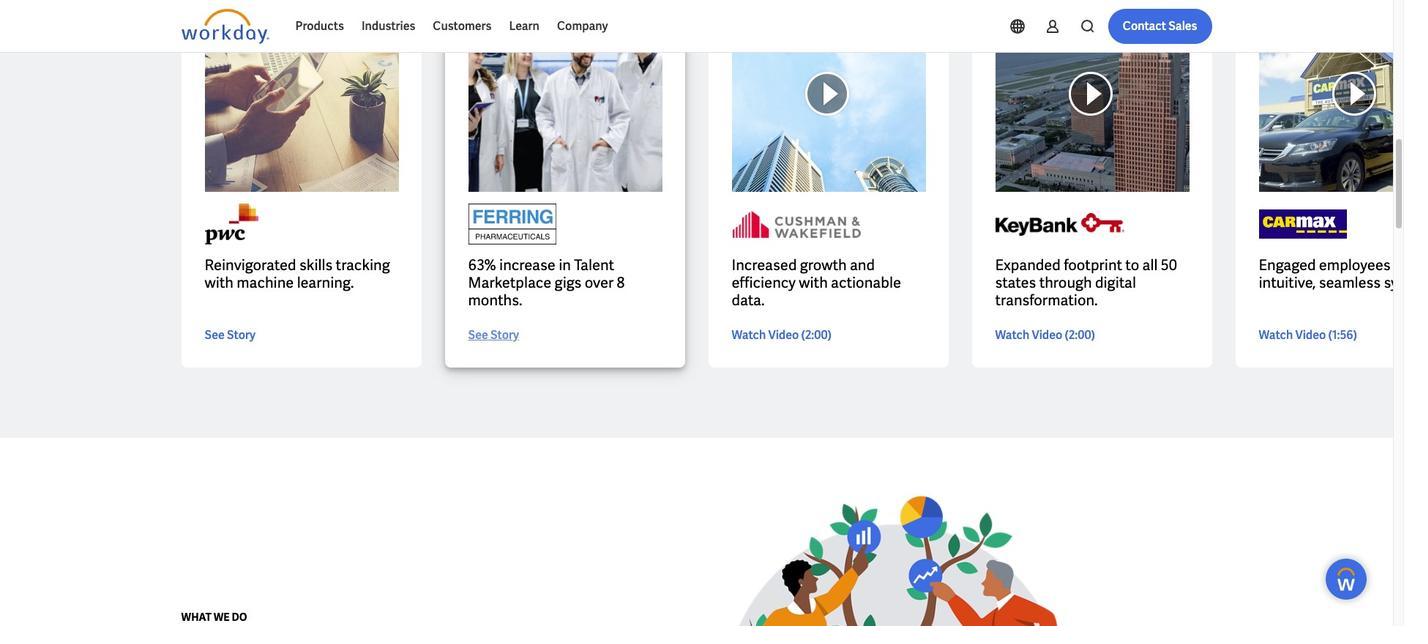 Task type: locate. For each thing, give the bounding box(es) containing it.
1 (2:00) from the left
[[801, 327, 832, 343]]

1 horizontal spatial watch video (2:00)
[[996, 327, 1095, 343]]

engaged
[[1259, 256, 1316, 275]]

and
[[850, 256, 875, 275]]

2 (2:00) from the left
[[1065, 327, 1095, 343]]

63%
[[468, 256, 496, 275]]

(2:00) down transformation.
[[1065, 327, 1095, 343]]

skills
[[299, 256, 333, 275]]

ferring international center s.a. image
[[468, 204, 556, 245]]

0 horizontal spatial story
[[227, 327, 256, 343]]

industries button
[[353, 9, 424, 44]]

w
[[1394, 256, 1405, 275]]

(2:00) down increased growth and efficiency with actionable data.
[[801, 327, 832, 343]]

with right 'efficiency'
[[799, 273, 828, 292]]

2 watch video (2:00) from the left
[[996, 327, 1095, 343]]

0 horizontal spatial see story
[[205, 327, 256, 343]]

what we do
[[181, 611, 247, 624]]

video for through
[[1032, 327, 1063, 343]]

(1:56)
[[1329, 327, 1358, 343]]

(2:00) for data.
[[801, 327, 832, 343]]

increase
[[500, 256, 556, 275]]

people looking at insights rooted through technology. image
[[621, 485, 1212, 626]]

gigs
[[555, 273, 582, 292]]

story for marketplace
[[491, 327, 519, 343]]

1 watch from the left
[[732, 327, 766, 343]]

months.
[[468, 291, 523, 310]]

data.
[[732, 291, 765, 310]]

2 with from the left
[[799, 273, 828, 292]]

watch
[[732, 327, 766, 343], [996, 327, 1030, 343], [1259, 327, 1294, 343]]

see
[[205, 327, 225, 343], [468, 327, 488, 343]]

video down transformation.
[[1032, 327, 1063, 343]]

actionable
[[831, 273, 901, 292]]

see for 63% increase in talent marketplace gigs over 8 months.
[[468, 327, 488, 343]]

company
[[557, 18, 608, 34]]

watch video (2:00) down transformation.
[[996, 327, 1095, 343]]

1 watch video (2:00) from the left
[[732, 327, 832, 343]]

industries
[[362, 18, 415, 34]]

2 watch from the left
[[996, 327, 1030, 343]]

video down 'efficiency'
[[769, 327, 799, 343]]

1 video from the left
[[769, 327, 799, 343]]

video
[[769, 327, 799, 343], [1032, 327, 1063, 343], [1296, 327, 1326, 343]]

story down machine
[[227, 327, 256, 343]]

1 horizontal spatial with
[[799, 273, 828, 292]]

story down months.
[[491, 327, 519, 343]]

through
[[1040, 273, 1092, 292]]

watch video (2:00) down data.
[[732, 327, 832, 343]]

1 vertical spatial cushman & wakefield image
[[732, 204, 861, 245]]

customers
[[433, 18, 492, 34]]

0 vertical spatial cushman & wakefield image
[[732, 0, 926, 192]]

cushman & wakefield image
[[732, 0, 926, 192], [732, 204, 861, 245]]

2 video from the left
[[1032, 327, 1063, 343]]

2 horizontal spatial video
[[1296, 327, 1326, 343]]

1 story from the left
[[227, 327, 256, 343]]

0 horizontal spatial watch video (2:00)
[[732, 327, 832, 343]]

customers button
[[424, 9, 500, 44]]

tracking
[[336, 256, 390, 275]]

0 horizontal spatial see
[[205, 327, 225, 343]]

2 see from the left
[[468, 327, 488, 343]]

(2:00) for through
[[1065, 327, 1095, 343]]

0 horizontal spatial watch
[[732, 327, 766, 343]]

1 horizontal spatial story
[[491, 327, 519, 343]]

expanded
[[996, 256, 1061, 275]]

1 horizontal spatial video
[[1032, 327, 1063, 343]]

increased growth and efficiency with actionable data.
[[732, 256, 901, 310]]

watch down data.
[[732, 327, 766, 343]]

carmax image
[[1259, 204, 1347, 245]]

what
[[181, 611, 212, 624]]

watch down transformation.
[[996, 327, 1030, 343]]

1 horizontal spatial see story
[[468, 327, 519, 343]]

see story
[[205, 327, 256, 343], [468, 327, 519, 343]]

0 horizontal spatial (2:00)
[[801, 327, 832, 343]]

2 story from the left
[[491, 327, 519, 343]]

with left machine
[[205, 273, 234, 292]]

with
[[205, 273, 234, 292], [799, 273, 828, 292]]

video for data.
[[769, 327, 799, 343]]

contact
[[1123, 18, 1167, 34]]

watch left (1:56) at bottom right
[[1259, 327, 1294, 343]]

(2:00)
[[801, 327, 832, 343], [1065, 327, 1095, 343]]

we
[[214, 611, 230, 624]]

watch video (1:56)
[[1259, 327, 1358, 343]]

keybank image
[[996, 0, 1190, 192]]

1 with from the left
[[205, 273, 234, 292]]

story
[[227, 327, 256, 343], [491, 327, 519, 343]]

watch for data.
[[732, 327, 766, 343]]

pricewaterhousecoopers global licensing services corporation image
[[205, 204, 259, 245]]

company button
[[548, 9, 617, 44]]

video left (1:56) at bottom right
[[1296, 327, 1326, 343]]

see for reinvigorated skills tracking with machine learning.
[[205, 327, 225, 343]]

0 horizontal spatial with
[[205, 273, 234, 292]]

digital
[[1096, 273, 1137, 292]]

1 horizontal spatial (2:00)
[[1065, 327, 1095, 343]]

keybank n.a. image
[[996, 204, 1124, 245]]

learn button
[[500, 9, 548, 44]]

1 horizontal spatial watch
[[996, 327, 1030, 343]]

1 see story from the left
[[205, 327, 256, 343]]

learning.
[[297, 273, 354, 292]]

1 see from the left
[[205, 327, 225, 343]]

0 horizontal spatial video
[[769, 327, 799, 343]]

see story down months.
[[468, 327, 519, 343]]

2 cushman & wakefield image from the top
[[732, 204, 861, 245]]

see story for reinvigorated skills tracking with machine learning.
[[205, 327, 256, 343]]

1 horizontal spatial see
[[468, 327, 488, 343]]

see story down machine
[[205, 327, 256, 343]]

8
[[617, 273, 625, 292]]

2 see story from the left
[[468, 327, 519, 343]]

watch video (2:00)
[[732, 327, 832, 343], [996, 327, 1095, 343]]

watch video (2:00) for through
[[996, 327, 1095, 343]]

carmax image
[[1259, 0, 1405, 192]]

2 horizontal spatial watch
[[1259, 327, 1294, 343]]

footprint
[[1064, 256, 1123, 275]]

to
[[1126, 256, 1140, 275]]

transformation.
[[996, 291, 1098, 310]]

marketplace
[[468, 273, 552, 292]]



Task type: describe. For each thing, give the bounding box(es) containing it.
expanded footprint to all 50 states through digital transformation.
[[996, 256, 1178, 310]]

story for machine
[[227, 327, 256, 343]]

engaged employees w
[[1259, 256, 1405, 292]]

efficiency
[[732, 273, 796, 292]]

watch video (2:00) for data.
[[732, 327, 832, 343]]

do
[[232, 611, 247, 624]]

over
[[585, 273, 614, 292]]

3 video from the left
[[1296, 327, 1326, 343]]

50
[[1161, 256, 1178, 275]]

machine
[[237, 273, 294, 292]]

employees
[[1320, 256, 1391, 275]]

reinvigorated skills tracking with machine learning.
[[205, 256, 390, 292]]

learn
[[509, 18, 540, 34]]

watch for through
[[996, 327, 1030, 343]]

all
[[1143, 256, 1158, 275]]

talent
[[574, 256, 615, 275]]

increased
[[732, 256, 797, 275]]

sales
[[1169, 18, 1198, 34]]

with inside increased growth and efficiency with actionable data.
[[799, 273, 828, 292]]

pwc image
[[205, 0, 399, 192]]

with inside reinvigorated skills tracking with machine learning.
[[205, 273, 234, 292]]

products
[[295, 18, 344, 34]]

states
[[996, 273, 1037, 292]]

see story for 63% increase in talent marketplace gigs over 8 months.
[[468, 327, 519, 343]]

reinvigorated
[[205, 256, 296, 275]]

products button
[[287, 9, 353, 44]]

contact sales link
[[1109, 9, 1212, 44]]

1 cushman & wakefield image from the top
[[732, 0, 926, 192]]

go to the homepage image
[[181, 9, 269, 44]]

in
[[559, 256, 571, 275]]

63% increase in talent marketplace gigs over 8 months.
[[468, 256, 625, 310]]

growth
[[800, 256, 847, 275]]

contact sales
[[1123, 18, 1198, 34]]

3 watch from the left
[[1259, 327, 1294, 343]]

ferring pharmaceuticals image
[[449, 0, 682, 211]]



Task type: vqa. For each thing, say whether or not it's contained in the screenshot.
first "read blog" link from the right
no



